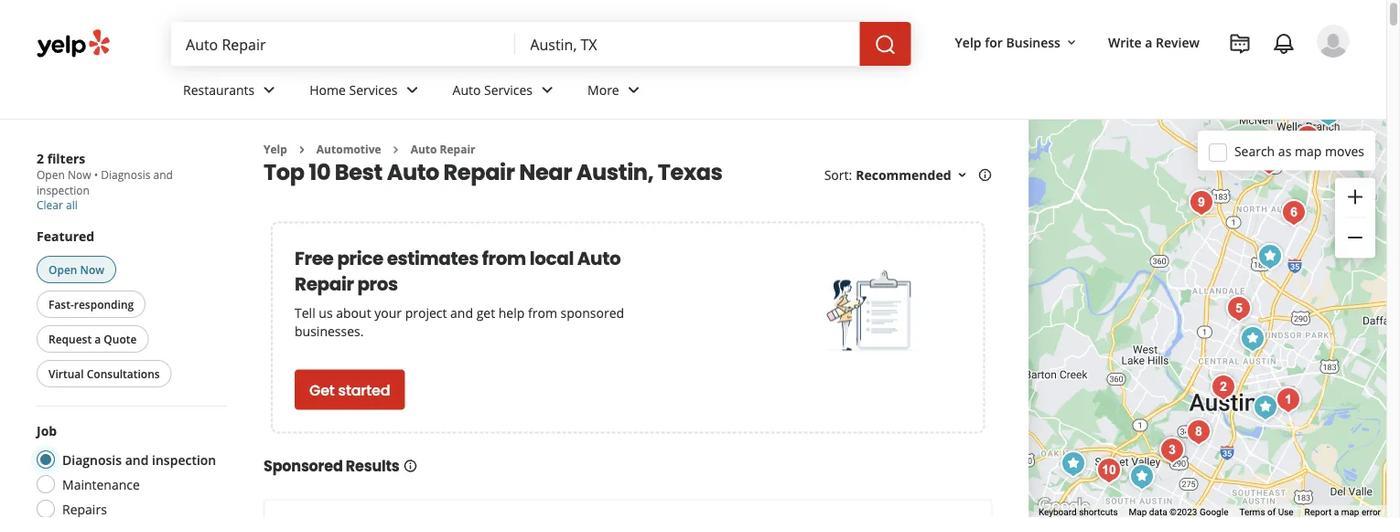 Task type: describe. For each thing, give the bounding box(es) containing it.
featured
[[37, 227, 94, 245]]

map
[[1129, 508, 1147, 519]]

terms
[[1240, 508, 1265, 519]]

fast-
[[49, 297, 74, 312]]

vick's expertune automotive image
[[1289, 120, 1326, 156]]

report
[[1305, 508, 1332, 519]]

request a quote button
[[37, 326, 149, 353]]

16 chevron right v2 image
[[295, 143, 309, 157]]

job
[[37, 422, 57, 440]]

project
[[405, 305, 447, 322]]

featured group
[[33, 227, 227, 392]]

766 auto image
[[1247, 390, 1284, 426]]

responding
[[74, 297, 134, 312]]

free price estimates from local auto repair pros image
[[826, 267, 918, 358]]

all tune and lube total car care image
[[1251, 144, 1287, 180]]

now for open now •
[[68, 167, 91, 183]]

request a quote
[[49, 332, 137, 347]]

1 vertical spatial diagnosis and inspection
[[62, 452, 216, 469]]

use
[[1278, 508, 1294, 519]]

16 chevron down v2 image
[[955, 168, 970, 183]]

16 info v2 image
[[978, 168, 993, 183]]

auto repair link
[[411, 142, 475, 157]]

auto inside the business categories element
[[453, 81, 481, 98]]

and inside option group
[[125, 452, 149, 469]]

1836 mobile repair image
[[1183, 185, 1220, 221]]

google
[[1200, 508, 1229, 519]]

automotive link
[[317, 142, 381, 157]]

sponsored results
[[264, 457, 399, 477]]

best
[[335, 157, 383, 188]]

as
[[1278, 143, 1292, 160]]

repairs
[[62, 501, 107, 518]]

filters
[[47, 150, 85, 167]]

business
[[1006, 33, 1061, 51]]

started
[[338, 380, 390, 401]]

quote
[[104, 332, 137, 347]]

home
[[310, 81, 346, 98]]

vick's expertune automotive image
[[1289, 120, 1326, 156]]

estimates
[[387, 246, 479, 271]]

home services link
[[295, 66, 438, 119]]

yelp link
[[264, 142, 287, 157]]

virtual consultations button
[[37, 361, 172, 388]]

auto tek image
[[1154, 433, 1190, 469]]

tell
[[295, 305, 315, 322]]

1 horizontal spatial inspection
[[152, 452, 216, 469]]

luu auto repair image
[[1276, 195, 1312, 232]]

clear
[[37, 197, 63, 212]]

auto services link
[[438, 66, 573, 119]]

none field find
[[186, 34, 501, 54]]

price
[[337, 246, 383, 271]]

automotive
[[317, 142, 381, 157]]

©2023
[[1170, 508, 1197, 519]]

terms of use link
[[1240, 508, 1294, 519]]

and inside diagnosis and inspection
[[153, 167, 173, 183]]

0 vertical spatial diagnosis and inspection
[[37, 167, 173, 198]]

1 horizontal spatial from
[[528, 305, 557, 322]]

2 filters
[[37, 150, 85, 167]]

virtual
[[49, 367, 84, 382]]

maintenance
[[62, 476, 140, 494]]

repair left near at the left of page
[[444, 157, 515, 188]]

for
[[985, 33, 1003, 51]]

local
[[530, 246, 574, 271]]

•
[[94, 167, 98, 183]]

us
[[319, 305, 333, 322]]

24 chevron down v2 image for auto services
[[536, 79, 558, 101]]

moves
[[1325, 143, 1365, 160]]

map data ©2023 google
[[1129, 508, 1229, 519]]

16 chevron right v2 image
[[389, 143, 403, 157]]

free
[[295, 246, 334, 271]]

error
[[1362, 508, 1381, 519]]

map for error
[[1341, 508, 1359, 519]]

search as map moves
[[1234, 143, 1365, 160]]

services for home services
[[349, 81, 398, 98]]

report a map error
[[1305, 508, 1381, 519]]

valvoline instant oil change image
[[1124, 459, 1160, 496]]

16 chevron down v2 image
[[1064, 35, 1079, 50]]

business categories element
[[168, 66, 1350, 119]]

open for open now
[[49, 262, 77, 277]]

write a review
[[1108, 33, 1200, 51]]

request
[[49, 332, 92, 347]]

austin,
[[576, 157, 654, 188]]

help
[[499, 305, 525, 322]]

kwik kar southwest image
[[1091, 453, 1127, 490]]

notifications image
[[1273, 33, 1295, 55]]

Near text field
[[530, 34, 845, 54]]

review
[[1156, 33, 1200, 51]]

24 chevron down v2 image for restaurants
[[258, 79, 280, 101]]

more link
[[573, 66, 660, 119]]

sort:
[[824, 166, 852, 184]]

report a map error link
[[1305, 508, 1381, 519]]

user actions element
[[940, 23, 1376, 135]]



Task type: vqa. For each thing, say whether or not it's contained in the screenshot.
bottommost and
yes



Task type: locate. For each thing, give the bounding box(es) containing it.
0 vertical spatial and
[[153, 167, 173, 183]]

repair
[[440, 142, 475, 157], [444, 157, 515, 188], [295, 271, 354, 297]]

diagnosis and inspection down filters
[[37, 167, 173, 198]]

get
[[476, 305, 495, 322]]

consultations
[[87, 367, 160, 382]]

open now
[[49, 262, 104, 277]]

shortcuts
[[1079, 508, 1118, 519]]

10
[[309, 157, 331, 188]]

lifetime automotive image
[[1055, 447, 1092, 483]]

yelp
[[955, 33, 982, 51], [264, 142, 287, 157]]

clear all link
[[37, 197, 78, 212]]

yelp left 16 chevron right v2 image
[[264, 142, 287, 157]]

0 vertical spatial diagnosis
[[101, 167, 150, 183]]

0 vertical spatial inspection
[[37, 183, 90, 198]]

0 horizontal spatial 24 chevron down v2 image
[[258, 79, 280, 101]]

from right help
[[528, 305, 557, 322]]

1 vertical spatial and
[[450, 305, 473, 322]]

group
[[1335, 178, 1376, 259]]

now left •
[[68, 167, 91, 183]]

None search field
[[171, 22, 915, 66]]

auto up auto repair
[[453, 81, 481, 98]]

auto right local
[[577, 246, 621, 271]]

restaurants
[[183, 81, 255, 98]]

get started
[[309, 380, 390, 401]]

0 horizontal spatial services
[[349, 81, 398, 98]]

diagnosis right •
[[101, 167, 150, 183]]

2 24 chevron down v2 image from the left
[[623, 79, 645, 101]]

results
[[346, 457, 399, 477]]

auto inside free price estimates from local auto repair pros tell us about your project and get help from sponsored businesses.
[[577, 246, 621, 271]]

and left the get
[[450, 305, 473, 322]]

and up maintenance
[[125, 452, 149, 469]]

top
[[264, 157, 304, 188]]

get started button
[[295, 370, 405, 410]]

recommended
[[856, 166, 951, 184]]

keyboard
[[1039, 508, 1077, 519]]

google image
[[1034, 495, 1094, 519]]

now inside 'button'
[[80, 262, 104, 277]]

now up fast-responding
[[80, 262, 104, 277]]

services for auto services
[[484, 81, 533, 98]]

0 horizontal spatial inspection
[[37, 183, 90, 198]]

inspection
[[37, 183, 90, 198], [152, 452, 216, 469]]

restaurants link
[[168, 66, 295, 119]]

1 24 chevron down v2 image from the left
[[401, 79, 423, 101]]

from
[[482, 246, 526, 271], [528, 305, 557, 322]]

0 horizontal spatial yelp
[[264, 142, 287, 157]]

data
[[1149, 508, 1167, 519]]

your
[[375, 305, 402, 322]]

24 chevron down v2 image
[[258, 79, 280, 101], [623, 79, 645, 101]]

0 vertical spatial map
[[1295, 143, 1322, 160]]

1 vertical spatial map
[[1341, 508, 1359, 519]]

0 horizontal spatial none field
[[186, 34, 501, 54]]

2 horizontal spatial a
[[1334, 508, 1339, 519]]

goodyear auto service image
[[1234, 321, 1271, 358]]

1 horizontal spatial and
[[153, 167, 173, 183]]

luxury auto works - austin image
[[1252, 239, 1288, 275]]

services
[[349, 81, 398, 98], [484, 81, 533, 98]]

recommended button
[[856, 166, 970, 184]]

diagnosis and inspection up maintenance
[[62, 452, 216, 469]]

yelp left for
[[955, 33, 982, 51]]

1 horizontal spatial services
[[484, 81, 533, 98]]

get
[[309, 380, 335, 401]]

inspection inside diagnosis and inspection
[[37, 183, 90, 198]]

1 vertical spatial a
[[95, 332, 101, 347]]

repair up us
[[295, 271, 354, 297]]

diagnosis up maintenance
[[62, 452, 122, 469]]

now
[[68, 167, 91, 183], [80, 262, 104, 277]]

24 chevron down v2 image
[[401, 79, 423, 101], [536, 79, 558, 101]]

search image
[[875, 34, 896, 56]]

None field
[[186, 34, 501, 54], [530, 34, 845, 54]]

a
[[1145, 33, 1153, 51], [95, 332, 101, 347], [1334, 508, 1339, 519]]

write
[[1108, 33, 1142, 51]]

0 vertical spatial from
[[482, 246, 526, 271]]

1 vertical spatial open
[[49, 262, 77, 277]]

1 vertical spatial inspection
[[152, 452, 216, 469]]

auto right 16 chevron right v2 icon
[[411, 142, 437, 157]]

more
[[588, 81, 619, 98]]

zoom out image
[[1344, 227, 1366, 249]]

yelp for yelp for business
[[955, 33, 982, 51]]

and
[[153, 167, 173, 183], [450, 305, 473, 322], [125, 452, 149, 469]]

0 vertical spatial now
[[68, 167, 91, 183]]

a for write
[[1145, 33, 1153, 51]]

open now •
[[37, 167, 101, 183]]

near
[[519, 157, 572, 188]]

0 vertical spatial open
[[37, 167, 65, 183]]

2
[[37, 150, 44, 167]]

repair right 16 chevron right v2 icon
[[440, 142, 475, 157]]

map right "as"
[[1295, 143, 1322, 160]]

search
[[1234, 143, 1275, 160]]

1 horizontal spatial a
[[1145, 33, 1153, 51]]

24 chevron down v2 image for home services
[[401, 79, 423, 101]]

fast-responding button
[[37, 291, 146, 318]]

write a review link
[[1101, 26, 1207, 59]]

home services
[[310, 81, 398, 98]]

0 horizontal spatial and
[[125, 452, 149, 469]]

map left error
[[1341, 508, 1359, 519]]

open inside 'button'
[[49, 262, 77, 277]]

1 services from the left
[[349, 81, 398, 98]]

24 chevron down v2 image right more
[[623, 79, 645, 101]]

clear all
[[37, 197, 78, 212]]

about
[[336, 305, 371, 322]]

pros
[[357, 271, 398, 297]]

dave's ultimate automotive image
[[1221, 291, 1257, 328]]

map
[[1295, 143, 1322, 160], [1341, 508, 1359, 519]]

option group
[[31, 422, 227, 519]]

24 chevron down v2 image inside "more" link
[[623, 79, 645, 101]]

open down featured
[[49, 262, 77, 277]]

sponsored
[[561, 305, 624, 322]]

now for open now
[[80, 262, 104, 277]]

1 vertical spatial yelp
[[264, 142, 287, 157]]

a left quote
[[95, 332, 101, 347]]

yelp for business
[[955, 33, 1061, 51]]

1 horizontal spatial none field
[[530, 34, 845, 54]]

0 horizontal spatial from
[[482, 246, 526, 271]]

yelp for business button
[[948, 26, 1086, 59]]

1 none field from the left
[[186, 34, 501, 54]]

none field up the home services
[[186, 34, 501, 54]]

24 chevron down v2 image right auto services
[[536, 79, 558, 101]]

0 horizontal spatial a
[[95, 332, 101, 347]]

0 horizontal spatial map
[[1295, 143, 1322, 160]]

a for report
[[1334, 508, 1339, 519]]

yelp for yelp link
[[264, 142, 287, 157]]

1 vertical spatial now
[[80, 262, 104, 277]]

auto repair
[[411, 142, 475, 157]]

services right home
[[349, 81, 398, 98]]

keyboard shortcuts
[[1039, 508, 1118, 519]]

24 chevron down v2 image right restaurants
[[258, 79, 280, 101]]

none field near
[[530, 34, 845, 54]]

open down the "2 filters"
[[37, 167, 65, 183]]

free price estimates from local auto repair pros tell us about your project and get help from sponsored businesses.
[[295, 246, 624, 340]]

businesses.
[[295, 323, 364, 340]]

texas
[[658, 157, 723, 188]]

and inside free price estimates from local auto repair pros tell us about your project and get help from sponsored businesses.
[[450, 305, 473, 322]]

open now button
[[37, 256, 116, 284]]

2 24 chevron down v2 image from the left
[[536, 79, 558, 101]]

dave's ultimate automotive image
[[1180, 415, 1217, 451]]

24 chevron down v2 image right the home services
[[401, 79, 423, 101]]

none field up the business categories element
[[530, 34, 845, 54]]

a for request
[[95, 332, 101, 347]]

1 horizontal spatial yelp
[[955, 33, 982, 51]]

services up top 10 best auto repair near austin, texas
[[484, 81, 533, 98]]

from left local
[[482, 246, 526, 271]]

and right •
[[153, 167, 173, 183]]

1 horizontal spatial 24 chevron down v2 image
[[623, 79, 645, 101]]

auto
[[453, 81, 481, 98], [411, 142, 437, 157], [387, 157, 439, 188], [577, 246, 621, 271]]

option group containing job
[[31, 422, 227, 519]]

juke auto image
[[1270, 383, 1307, 419]]

auto tek image
[[1154, 433, 1190, 469]]

1 vertical spatial from
[[528, 305, 557, 322]]

zoom in image
[[1344, 186, 1366, 208]]

0 horizontal spatial 24 chevron down v2 image
[[401, 79, 423, 101]]

greg r. image
[[1317, 25, 1350, 58]]

diagnosis and inspection
[[37, 167, 173, 198], [62, 452, 216, 469]]

2 horizontal spatial and
[[450, 305, 473, 322]]

0 vertical spatial yelp
[[955, 33, 982, 51]]

1 horizontal spatial map
[[1341, 508, 1359, 519]]

three points automotive image
[[1310, 95, 1347, 132]]

frank's complete mobile auto care image
[[1205, 370, 1242, 406]]

1 24 chevron down v2 image from the left
[[258, 79, 280, 101]]

yelp inside 'button'
[[955, 33, 982, 51]]

a right report at bottom
[[1334, 508, 1339, 519]]

all
[[66, 197, 78, 212]]

top 10 best auto repair near austin, texas
[[264, 157, 723, 188]]

repair inside free price estimates from local auto repair pros tell us about your project and get help from sponsored businesses.
[[295, 271, 354, 297]]

Find text field
[[186, 34, 501, 54]]

open for open now •
[[37, 167, 65, 183]]

keyboard shortcuts button
[[1039, 507, 1118, 519]]

24 chevron down v2 image for more
[[623, 79, 645, 101]]

1 horizontal spatial 24 chevron down v2 image
[[536, 79, 558, 101]]

map region
[[1001, 0, 1400, 519]]

24 chevron down v2 image inside 'restaurants' link
[[258, 79, 280, 101]]

16 info v2 image
[[403, 459, 418, 474]]

sponsored
[[264, 457, 343, 477]]

projects image
[[1229, 33, 1251, 55]]

0 vertical spatial a
[[1145, 33, 1153, 51]]

2 vertical spatial and
[[125, 452, 149, 469]]

1 vertical spatial diagnosis
[[62, 452, 122, 469]]

a inside button
[[95, 332, 101, 347]]

24 chevron down v2 image inside auto services link
[[536, 79, 558, 101]]

2 vertical spatial a
[[1334, 508, 1339, 519]]

auto right best
[[387, 157, 439, 188]]

a right write
[[1145, 33, 1153, 51]]

map for moves
[[1295, 143, 1322, 160]]

24 chevron down v2 image inside home services link
[[401, 79, 423, 101]]

2 services from the left
[[484, 81, 533, 98]]

virtual consultations
[[49, 367, 160, 382]]

auto services
[[453, 81, 533, 98]]

2 none field from the left
[[530, 34, 845, 54]]

terms of use
[[1240, 508, 1294, 519]]

of
[[1268, 508, 1276, 519]]

fast-responding
[[49, 297, 134, 312]]



